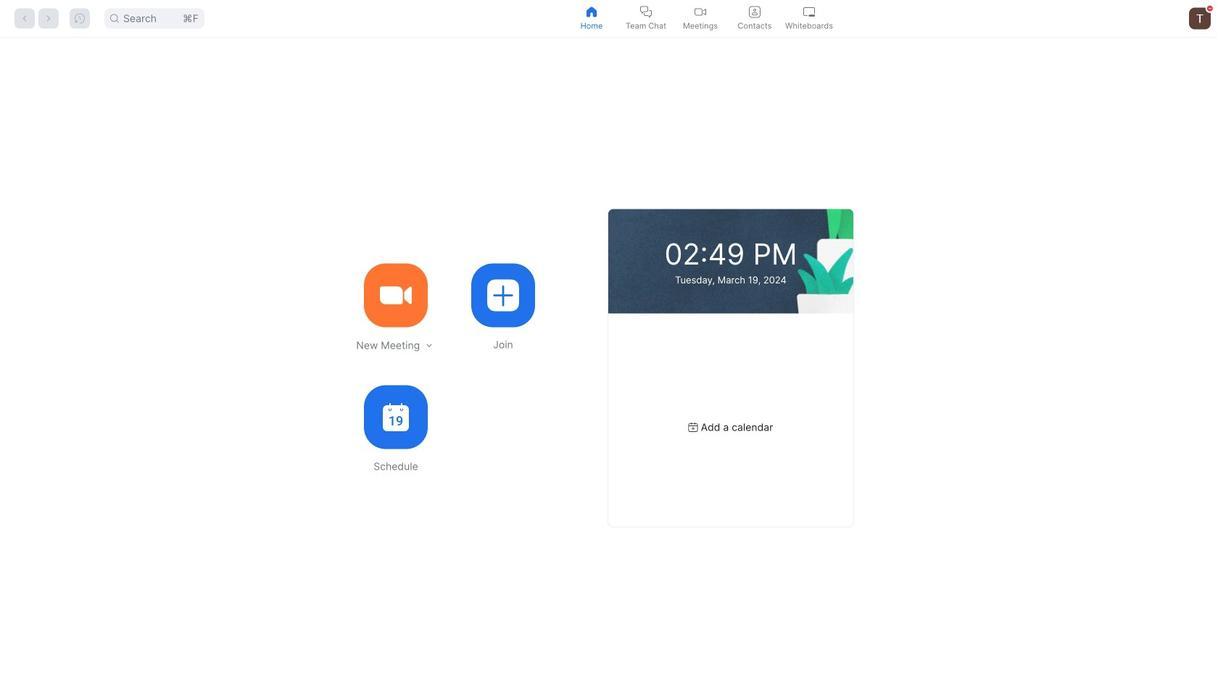 Task type: locate. For each thing, give the bounding box(es) containing it.
profile contact image
[[749, 6, 761, 18]]

team chat image
[[640, 6, 652, 18]]

video on image
[[695, 6, 706, 18]]

calendar add calendar image
[[689, 423, 698, 432], [689, 423, 698, 432]]

magnifier image
[[110, 14, 119, 23]]

tab panel
[[0, 38, 1218, 698]]

magnifier image
[[110, 14, 119, 23]]

profile contact image
[[749, 6, 761, 18]]

video on image
[[695, 6, 706, 18]]

chevron down small image
[[424, 340, 434, 350]]

whiteboard small image
[[804, 6, 815, 18], [804, 6, 815, 18]]

tab list
[[565, 0, 837, 37]]

plus squircle image
[[487, 280, 519, 311]]

do not disturb image
[[1207, 6, 1213, 11]]



Task type: vqa. For each thing, say whether or not it's contained in the screenshot.
Plus Squircle icon
yes



Task type: describe. For each thing, give the bounding box(es) containing it.
schedule image
[[383, 403, 409, 432]]

chevron down small image
[[424, 340, 434, 350]]

home small image
[[586, 6, 598, 18]]

team chat image
[[640, 6, 652, 18]]

video camera on image
[[380, 280, 412, 311]]

plus squircle image
[[487, 280, 519, 311]]

home small image
[[586, 6, 598, 18]]

video camera on image
[[380, 280, 412, 311]]

do not disturb image
[[1207, 6, 1213, 11]]



